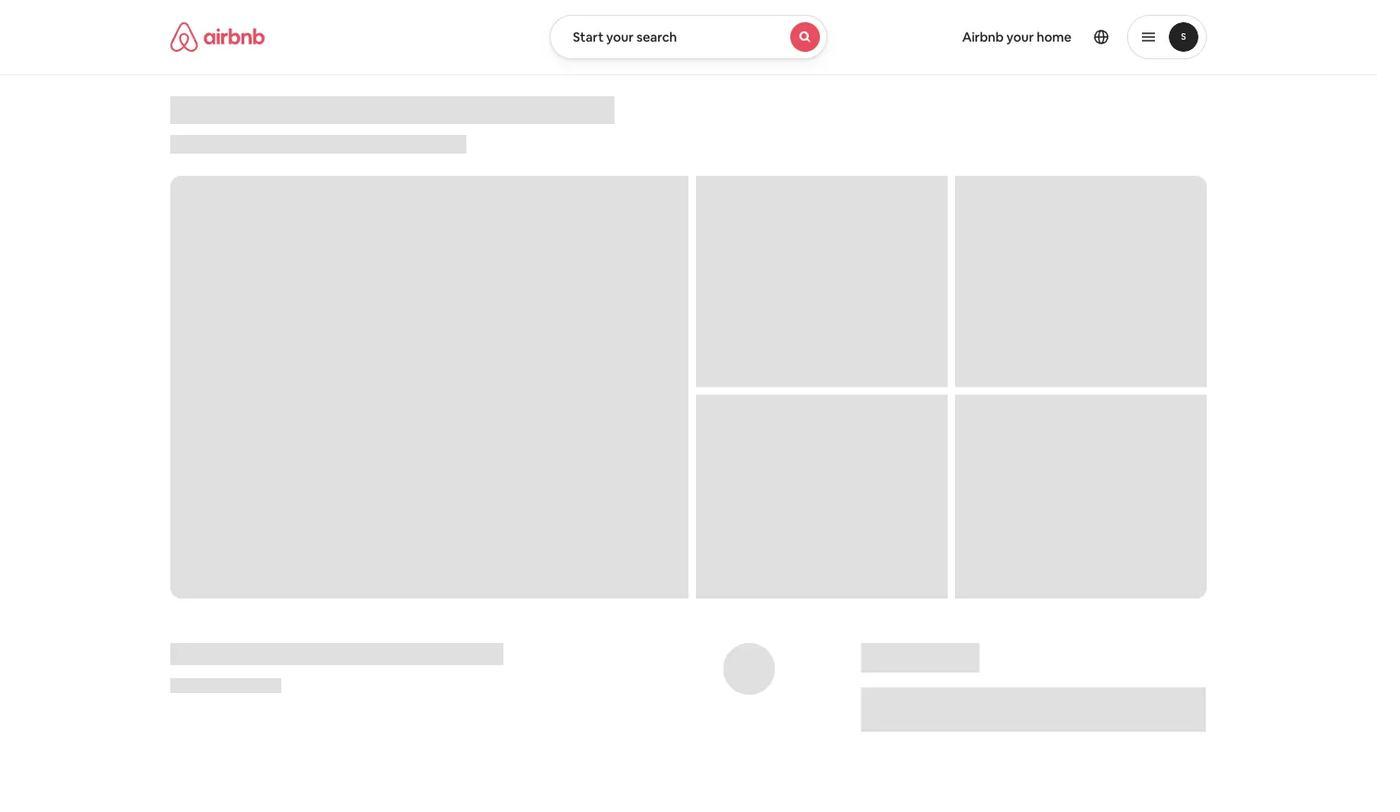 Task type: describe. For each thing, give the bounding box(es) containing it.
search
[[637, 29, 677, 45]]

airbnb your home link
[[951, 18, 1083, 56]]

Start your search search field
[[550, 15, 827, 59]]

home
[[1037, 29, 1072, 45]]

start your search button
[[550, 15, 827, 59]]

airbnb
[[962, 29, 1004, 45]]

your for airbnb
[[1007, 29, 1034, 45]]

profile element
[[850, 0, 1207, 74]]



Task type: vqa. For each thing, say whether or not it's contained in the screenshot.
Airbnb
yes



Task type: locate. For each thing, give the bounding box(es) containing it.
your right start
[[606, 29, 634, 45]]

1 your from the left
[[606, 29, 634, 45]]

your
[[606, 29, 634, 45], [1007, 29, 1034, 45]]

0 horizontal spatial your
[[606, 29, 634, 45]]

airbnb your home
[[962, 29, 1072, 45]]

your inside profile element
[[1007, 29, 1034, 45]]

1 horizontal spatial your
[[1007, 29, 1034, 45]]

your left home at the right top of page
[[1007, 29, 1034, 45]]

2 your from the left
[[1007, 29, 1034, 45]]

your for start
[[606, 29, 634, 45]]

start
[[573, 29, 604, 45]]

start your search
[[573, 29, 677, 45]]

your inside button
[[606, 29, 634, 45]]



